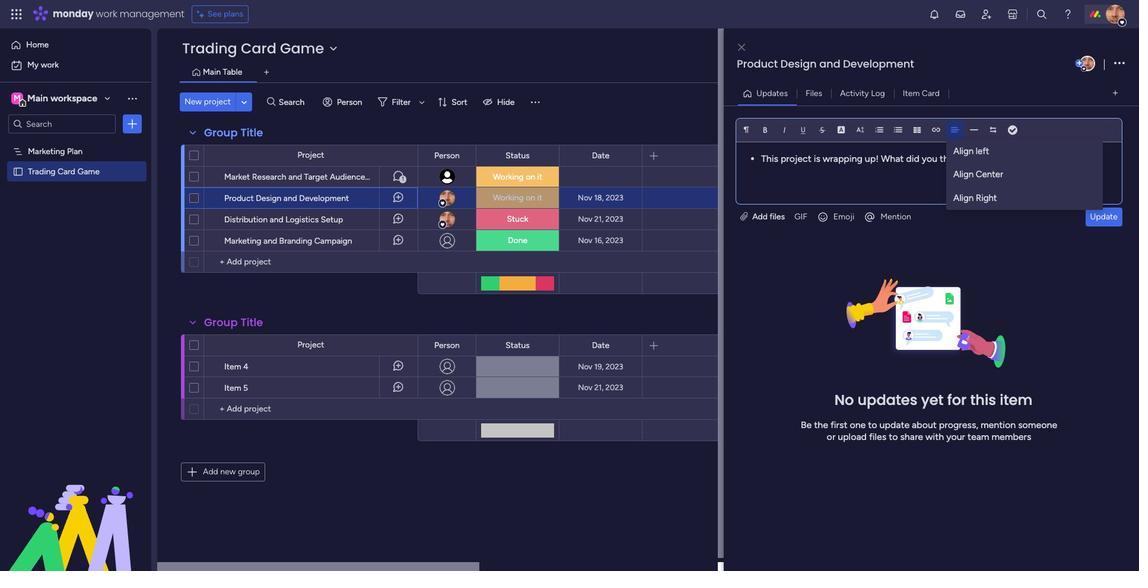 Task type: vqa. For each thing, say whether or not it's contained in the screenshot.
1st 'Person' field from the bottom
yes



Task type: describe. For each thing, give the bounding box(es) containing it.
italic image
[[780, 126, 789, 134]]

emoji
[[833, 212, 854, 222]]

1 2023 from the top
[[606, 193, 624, 202]]

date for 1st status field from the bottom of the page
[[592, 340, 610, 350]]

2 it from the top
[[537, 193, 542, 203]]

new
[[185, 97, 202, 107]]

checklist image
[[1008, 126, 1018, 134]]

2 working from the top
[[493, 193, 524, 203]]

list box containing marketing plan
[[0, 139, 151, 341]]

1 vertical spatial development
[[299, 193, 349, 204]]

add for add files
[[752, 212, 768, 222]]

card inside list box
[[57, 166, 75, 176]]

add view image
[[1113, 89, 1118, 98]]

person inside person popup button
[[337, 97, 362, 107]]

research
[[252, 172, 286, 182]]

0 vertical spatial trading card game
[[182, 39, 324, 58]]

and up distribution and logistics setup
[[283, 193, 297, 204]]

see
[[207, 9, 222, 19]]

item for item 4
[[224, 362, 241, 372]]

1 nov from the top
[[578, 193, 592, 202]]

3 nov from the top
[[578, 236, 592, 245]]

one
[[850, 419, 866, 431]]

title for 1st status field's group title field
[[241, 125, 263, 140]]

logistics
[[285, 215, 319, 225]]

activity
[[840, 88, 869, 98]]

add files
[[750, 212, 785, 222]]

plan
[[67, 146, 83, 156]]

about
[[912, 419, 937, 431]]

group title for group title field associated with 1st status field from the bottom of the page
[[204, 315, 263, 330]]

emoji button
[[812, 207, 859, 226]]

james peterson image
[[1106, 5, 1125, 24]]

team
[[968, 431, 989, 442]]

plans
[[224, 9, 243, 19]]

share
[[900, 431, 923, 442]]

this
[[970, 390, 996, 410]]

5 2023 from the top
[[606, 383, 623, 392]]

target
[[304, 172, 328, 182]]

person field for 1st status field from the bottom of the page
[[431, 339, 463, 352]]

sort button
[[433, 93, 475, 112]]

wrapping
[[823, 153, 863, 164]]

search everything image
[[1036, 8, 1048, 20]]

0 vertical spatial trading
[[182, 39, 237, 58]]

align right
[[953, 193, 997, 203]]

status for 1st status field from the bottom of the page
[[506, 340, 530, 350]]

mention
[[881, 212, 911, 222]]

add view image
[[264, 68, 269, 77]]

public board image
[[12, 166, 24, 177]]

nov 19, 2023
[[578, 362, 623, 371]]

update
[[1090, 212, 1118, 222]]

nov 16, 2023
[[578, 236, 623, 245]]

work for monday
[[96, 7, 117, 21]]

activity log button
[[831, 84, 894, 103]]

filter
[[392, 97, 411, 107]]

be
[[801, 419, 812, 431]]

marketing for marketing and branding campaign
[[224, 236, 261, 246]]

main for main workspace
[[27, 93, 48, 104]]

1 working from the top
[[493, 172, 524, 182]]

1 working on it from the top
[[493, 172, 542, 182]]

1 vertical spatial design
[[256, 193, 281, 204]]

project for new
[[204, 97, 231, 107]]

hide button
[[478, 93, 522, 112]]

item 4
[[224, 362, 248, 372]]

2 2023 from the top
[[606, 215, 623, 224]]

see plans
[[207, 9, 243, 19]]

monday work management
[[53, 7, 184, 21]]

with
[[926, 431, 944, 442]]

item for item card
[[903, 88, 920, 98]]

left
[[976, 146, 989, 156]]

your
[[946, 431, 965, 442]]

monday marketplace image
[[1007, 8, 1019, 20]]

my work
[[27, 60, 59, 70]]

1 nov 21, 2023 from the top
[[578, 215, 623, 224]]

1. numbers image
[[875, 126, 883, 134]]

1 button
[[379, 166, 418, 187]]

management
[[120, 7, 184, 21]]

updates
[[756, 88, 788, 98]]

see plans button
[[191, 5, 249, 23]]

options image
[[1114, 55, 1125, 71]]

and inside field
[[819, 56, 840, 71]]

1 21, from the top
[[594, 215, 604, 224]]

2 status field from the top
[[503, 339, 533, 352]]

home option
[[7, 36, 144, 55]]

product design and development inside field
[[737, 56, 914, 71]]

marketing plan
[[28, 146, 83, 156]]

﻿this
[[761, 153, 778, 164]]

1
[[402, 176, 404, 183]]

1 status field from the top
[[503, 149, 533, 162]]

analysis
[[367, 172, 397, 182]]

align left link
[[946, 140, 1103, 163]]

0 horizontal spatial product
[[224, 193, 254, 204]]

think?
[[940, 153, 966, 164]]

activity log
[[840, 88, 885, 98]]

main table button
[[200, 66, 245, 79]]

card for "item card" button
[[922, 88, 940, 98]]

project for group title field associated with 1st status field from the bottom of the page
[[297, 340, 324, 350]]

main workspace
[[27, 93, 97, 104]]

date for 1st status field
[[592, 150, 610, 160]]

item
[[1000, 390, 1033, 410]]

work for my
[[41, 60, 59, 70]]

arrow down image
[[415, 95, 429, 109]]

group for 1st status field from the bottom of the page
[[204, 315, 238, 330]]

home
[[26, 40, 49, 50]]

monday
[[53, 7, 93, 21]]

Search field
[[276, 94, 311, 110]]

marketing and branding campaign
[[224, 236, 352, 246]]

gif button
[[790, 207, 812, 226]]

4 2023 from the top
[[606, 362, 623, 371]]

5
[[243, 383, 248, 393]]

log
[[871, 88, 885, 98]]

1 vertical spatial product design and development
[[224, 193, 349, 204]]

workspace selection element
[[11, 91, 99, 107]]

main table tab list
[[180, 63, 1115, 82]]

is
[[814, 153, 820, 164]]

hide
[[497, 97, 515, 107]]

0 vertical spatial to
[[868, 419, 877, 431]]

files
[[806, 88, 822, 98]]

1 vertical spatial to
[[889, 431, 898, 442]]

marketing for marketing plan
[[28, 146, 65, 156]]

18,
[[594, 193, 604, 202]]

no updates yet for this item
[[835, 390, 1033, 410]]

yet
[[921, 390, 944, 410]]

no
[[835, 390, 854, 410]]

group
[[238, 467, 260, 477]]

you
[[922, 153, 938, 164]]

game inside list box
[[77, 166, 100, 176]]

2 on from the top
[[526, 193, 535, 203]]

did
[[906, 153, 919, 164]]

align left
[[953, 146, 989, 156]]



Task type: locate. For each thing, give the bounding box(es) containing it.
to right one
[[868, 419, 877, 431]]

development inside field
[[843, 56, 914, 71]]

2023 right "16,"
[[606, 236, 623, 245]]

1 horizontal spatial product
[[737, 56, 778, 71]]

2023 up nov 16, 2023
[[606, 215, 623, 224]]

bold image
[[761, 126, 770, 134]]

0 vertical spatial product
[[737, 56, 778, 71]]

2023 down nov 19, 2023
[[606, 383, 623, 392]]

my
[[27, 60, 39, 70]]

3 2023 from the top
[[606, 236, 623, 245]]

help image
[[1062, 8, 1074, 20]]

1 align from the top
[[953, 146, 974, 156]]

main left table
[[203, 67, 221, 77]]

1 vertical spatial group
[[204, 315, 238, 330]]

0 vertical spatial group
[[204, 125, 238, 140]]

2 date from the top
[[592, 340, 610, 350]]

group title field for 1st status field from the bottom of the page
[[201, 315, 266, 330]]

1 group title field from the top
[[201, 125, 266, 141]]

1 on from the top
[[526, 172, 535, 182]]

0 horizontal spatial game
[[77, 166, 100, 176]]

setup
[[321, 215, 343, 225]]

game
[[280, 39, 324, 58], [77, 166, 100, 176]]

Date field
[[589, 149, 612, 162], [589, 339, 612, 352]]

16,
[[594, 236, 604, 245]]

for
[[947, 390, 967, 410]]

0 vertical spatial project
[[204, 97, 231, 107]]

lottie animation element
[[0, 452, 151, 571]]

2 group from the top
[[204, 315, 238, 330]]

0 vertical spatial product design and development
[[737, 56, 914, 71]]

item 5
[[224, 383, 248, 393]]

v2 search image
[[267, 95, 276, 109]]

1 vertical spatial files
[[869, 431, 887, 442]]

design down research
[[256, 193, 281, 204]]

project left is
[[781, 153, 811, 164]]

1 person field from the top
[[431, 149, 463, 162]]

0 vertical spatial 21,
[[594, 215, 604, 224]]

1 horizontal spatial to
[[889, 431, 898, 442]]

date up nov 18, 2023
[[592, 150, 610, 160]]

audience
[[330, 172, 365, 182]]

trading card game
[[182, 39, 324, 58], [28, 166, 100, 176]]

development up log
[[843, 56, 914, 71]]

market research and target audience analysis
[[224, 172, 397, 182]]

status
[[506, 150, 530, 160], [506, 340, 530, 350]]

0 vertical spatial main
[[203, 67, 221, 77]]

nov 18, 2023
[[578, 193, 624, 202]]

card inside button
[[922, 88, 940, 98]]

tab inside main table 'tab list'
[[257, 63, 276, 82]]

working on it
[[493, 172, 542, 182], [493, 193, 542, 203]]

branding
[[279, 236, 312, 246]]

1 vertical spatial + add project text field
[[210, 402, 412, 417]]

project for 1st status field's group title field
[[297, 150, 324, 160]]

link image
[[932, 126, 940, 134]]

workspace options image
[[126, 92, 138, 104]]

2 horizontal spatial card
[[922, 88, 940, 98]]

project right new
[[204, 97, 231, 107]]

notifications image
[[929, 8, 940, 20]]

2023 right 18,
[[606, 193, 624, 202]]

card for trading card game button
[[241, 39, 276, 58]]

game down the plan
[[77, 166, 100, 176]]

title up 4
[[241, 315, 263, 330]]

trading card game button
[[180, 39, 343, 58]]

market
[[224, 172, 250, 182]]

new project
[[185, 97, 231, 107]]

0 vertical spatial marketing
[[28, 146, 65, 156]]

1 vertical spatial project
[[297, 340, 324, 350]]

new
[[220, 467, 236, 477]]

format image
[[742, 126, 751, 134]]

1 vertical spatial working
[[493, 193, 524, 203]]

new project button
[[180, 93, 236, 112]]

item down product design and development field
[[903, 88, 920, 98]]

add right dapulse attachment image on the right of the page
[[752, 212, 768, 222]]

1 group title from the top
[[204, 125, 263, 140]]

0 vertical spatial item
[[903, 88, 920, 98]]

update button
[[1086, 207, 1123, 226]]

1 date from the top
[[592, 150, 610, 160]]

1 vertical spatial group title
[[204, 315, 263, 330]]

status for 1st status field
[[506, 150, 530, 160]]

files
[[770, 212, 785, 222], [869, 431, 887, 442]]

trading inside list box
[[28, 166, 55, 176]]

2023 right 19,
[[606, 362, 623, 371]]

main right workspace image
[[27, 93, 48, 104]]

sort
[[452, 97, 467, 107]]

1 group from the top
[[204, 125, 238, 140]]

3 align from the top
[[953, 193, 974, 203]]

0 vertical spatial design
[[781, 56, 817, 71]]

nov 21, 2023
[[578, 215, 623, 224], [578, 383, 623, 392]]

product design and development up distribution and logistics setup
[[224, 193, 349, 204]]

project for ﻿this
[[781, 153, 811, 164]]

0 horizontal spatial marketing
[[28, 146, 65, 156]]

2 group title from the top
[[204, 315, 263, 330]]

2 date field from the top
[[589, 339, 612, 352]]

main inside the workspace selection element
[[27, 93, 48, 104]]

options image
[[126, 118, 138, 130]]

date field for 1st status field from the bottom of the page
[[589, 339, 612, 352]]

add new group
[[203, 467, 260, 477]]

m
[[14, 93, 21, 103]]

0 horizontal spatial files
[[770, 212, 785, 222]]

product design and development up files
[[737, 56, 914, 71]]

option
[[0, 140, 151, 143]]

1 horizontal spatial files
[[869, 431, 887, 442]]

0 vertical spatial status
[[506, 150, 530, 160]]

1 vertical spatial 21,
[[594, 383, 604, 392]]

1 vertical spatial game
[[77, 166, 100, 176]]

card up link image
[[922, 88, 940, 98]]

product down 'close' image
[[737, 56, 778, 71]]

to down update
[[889, 431, 898, 442]]

development up setup
[[299, 193, 349, 204]]

align center
[[953, 169, 1003, 180]]

add left the new
[[203, 467, 218, 477]]

main for main table
[[203, 67, 221, 77]]

0 vertical spatial align
[[953, 146, 974, 156]]

align center link
[[946, 163, 1103, 187]]

1 vertical spatial on
[[526, 193, 535, 203]]

campaign
[[314, 236, 352, 246]]

Search in workspace field
[[25, 117, 99, 131]]

1 horizontal spatial main
[[203, 67, 221, 77]]

&bull; bullets image
[[894, 126, 902, 134]]

work inside my work option
[[41, 60, 59, 70]]

2 person field from the top
[[431, 339, 463, 352]]

0 vertical spatial work
[[96, 7, 117, 21]]

marketing inside list box
[[28, 146, 65, 156]]

card down the plan
[[57, 166, 75, 176]]

item left 4
[[224, 362, 241, 372]]

2023
[[606, 193, 624, 202], [606, 215, 623, 224], [606, 236, 623, 245], [606, 362, 623, 371], [606, 383, 623, 392]]

1 vertical spatial align
[[953, 169, 974, 180]]

1 vertical spatial product
[[224, 193, 254, 204]]

person field for 1st status field
[[431, 149, 463, 162]]

19,
[[594, 362, 604, 371]]

0 horizontal spatial product design and development
[[224, 193, 349, 204]]

upload
[[838, 431, 867, 442]]

nov down nov 18, 2023
[[578, 215, 593, 224]]

0 vertical spatial status field
[[503, 149, 533, 162]]

filter button
[[373, 93, 429, 112]]

files button
[[797, 84, 831, 103]]

1 horizontal spatial design
[[781, 56, 817, 71]]

date
[[592, 150, 610, 160], [592, 340, 610, 350]]

2 project from the top
[[297, 340, 324, 350]]

strikethrough image
[[818, 126, 826, 134]]

nov left 19,
[[578, 362, 592, 371]]

nov left "16,"
[[578, 236, 592, 245]]

files left "gif"
[[770, 212, 785, 222]]

0 vertical spatial person field
[[431, 149, 463, 162]]

1 vertical spatial it
[[537, 193, 542, 203]]

2 nov from the top
[[578, 215, 593, 224]]

title for group title field associated with 1st status field from the bottom of the page
[[241, 315, 263, 330]]

item inside "item card" button
[[903, 88, 920, 98]]

0 vertical spatial on
[[526, 172, 535, 182]]

group up item 4
[[204, 315, 238, 330]]

tab
[[257, 63, 276, 82]]

2 nov 21, 2023 from the top
[[578, 383, 623, 392]]

table
[[223, 67, 242, 77]]

1 + add project text field from the top
[[210, 255, 412, 269]]

1 vertical spatial date
[[592, 340, 610, 350]]

add
[[752, 212, 768, 222], [203, 467, 218, 477]]

21, down 19,
[[594, 383, 604, 392]]

date field up nov 19, 2023
[[589, 339, 612, 352]]

0 horizontal spatial to
[[868, 419, 877, 431]]

1 date field from the top
[[589, 149, 612, 162]]

align for align right
[[953, 193, 974, 203]]

1 vertical spatial date field
[[589, 339, 612, 352]]

product inside product design and development field
[[737, 56, 778, 71]]

1 vertical spatial working on it
[[493, 193, 542, 203]]

0 horizontal spatial design
[[256, 193, 281, 204]]

1 vertical spatial title
[[241, 315, 263, 330]]

2 status from the top
[[506, 340, 530, 350]]

0 vertical spatial project
[[297, 150, 324, 160]]

2 + add project text field from the top
[[210, 402, 412, 417]]

trading card game up add view icon
[[182, 39, 324, 58]]

trading card game inside list box
[[28, 166, 100, 176]]

files down update
[[869, 431, 887, 442]]

date field for 1st status field
[[589, 149, 612, 162]]

group for 1st status field
[[204, 125, 238, 140]]

distribution
[[224, 215, 268, 225]]

1 vertical spatial nov 21, 2023
[[578, 383, 623, 392]]

align left right
[[953, 193, 974, 203]]

group title down angle down "icon"
[[204, 125, 263, 140]]

0 vertical spatial working on it
[[493, 172, 542, 182]]

person button
[[318, 93, 369, 112]]

game up search 'field'
[[280, 39, 324, 58]]

1 vertical spatial person field
[[431, 339, 463, 352]]

1 vertical spatial status field
[[503, 339, 533, 352]]

main table
[[203, 67, 242, 77]]

lottie animation image
[[0, 452, 151, 571]]

+ Add project text field
[[210, 255, 412, 269], [210, 402, 412, 417]]

1 vertical spatial item
[[224, 362, 241, 372]]

1 vertical spatial trading card game
[[28, 166, 100, 176]]

21, up "16,"
[[594, 215, 604, 224]]

members
[[992, 431, 1031, 442]]

0 vertical spatial add
[[752, 212, 768, 222]]

product down market
[[224, 193, 254, 204]]

group title field for 1st status field
[[201, 125, 266, 141]]

person
[[337, 97, 362, 107], [434, 150, 460, 160], [434, 340, 460, 350]]

0 vertical spatial + add project text field
[[210, 255, 412, 269]]

1 horizontal spatial trading
[[182, 39, 237, 58]]

list box
[[0, 139, 151, 341]]

align image
[[951, 126, 959, 134]]

0 vertical spatial card
[[241, 39, 276, 58]]

0 horizontal spatial work
[[41, 60, 59, 70]]

group title for 1st status field's group title field
[[204, 125, 263, 140]]

0 horizontal spatial card
[[57, 166, 75, 176]]

date up nov 19, 2023
[[592, 340, 610, 350]]

1 horizontal spatial game
[[280, 39, 324, 58]]

group down new project button
[[204, 125, 238, 140]]

1 vertical spatial add
[[203, 467, 218, 477]]

5 nov from the top
[[578, 383, 593, 392]]

select product image
[[11, 8, 23, 20]]

1 vertical spatial status
[[506, 340, 530, 350]]

4 nov from the top
[[578, 362, 592, 371]]

0 vertical spatial title
[[241, 125, 263, 140]]

mention
[[981, 419, 1016, 431]]

1 vertical spatial group title field
[[201, 315, 266, 330]]

1 it from the top
[[537, 172, 542, 182]]

align for align center
[[953, 169, 974, 180]]

2 21, from the top
[[594, 383, 604, 392]]

item card button
[[894, 84, 949, 103]]

design
[[781, 56, 817, 71], [256, 193, 281, 204]]

workspace image
[[11, 92, 23, 105]]

update
[[880, 419, 910, 431]]

text color image
[[837, 126, 845, 134]]

distribution and logistics setup
[[224, 215, 343, 225]]

design inside field
[[781, 56, 817, 71]]

first
[[831, 419, 848, 431]]

progress,
[[939, 419, 978, 431]]

align down think?
[[953, 169, 974, 180]]

2 align from the top
[[953, 169, 974, 180]]

item for item 5
[[224, 383, 241, 393]]

0 horizontal spatial trading
[[28, 166, 55, 176]]

nov down nov 19, 2023
[[578, 383, 593, 392]]

4
[[243, 362, 248, 372]]

1 vertical spatial trading
[[28, 166, 55, 176]]

0 vertical spatial game
[[280, 39, 324, 58]]

add for add new group
[[203, 467, 218, 477]]

work
[[96, 7, 117, 21], [41, 60, 59, 70]]

design up files
[[781, 56, 817, 71]]

1 horizontal spatial work
[[96, 7, 117, 21]]

trading right public board image
[[28, 166, 55, 176]]

0 horizontal spatial add
[[203, 467, 218, 477]]

updates
[[858, 390, 918, 410]]

done
[[508, 236, 528, 246]]

Group Title field
[[201, 125, 266, 141], [201, 315, 266, 330]]

Status field
[[503, 149, 533, 162], [503, 339, 533, 352]]

align for align left
[[953, 146, 974, 156]]

2 vertical spatial person
[[434, 340, 460, 350]]

1 vertical spatial main
[[27, 93, 48, 104]]

add inside button
[[203, 467, 218, 477]]

0 vertical spatial files
[[770, 212, 785, 222]]

1 horizontal spatial card
[[241, 39, 276, 58]]

2 title from the top
[[241, 315, 263, 330]]

my work link
[[7, 56, 144, 75]]

date field up nov 18, 2023
[[589, 149, 612, 162]]

update feed image
[[955, 8, 966, 20]]

and up marketing and branding campaign
[[270, 215, 283, 225]]

0 horizontal spatial main
[[27, 93, 48, 104]]

align right link
[[946, 187, 1103, 210]]

1 horizontal spatial trading card game
[[182, 39, 324, 58]]

someone
[[1018, 419, 1057, 431]]

line image
[[970, 126, 978, 134]]

and up files
[[819, 56, 840, 71]]

main inside the 'main table' button
[[203, 67, 221, 77]]

angle down image
[[241, 98, 247, 106]]

2 group title field from the top
[[201, 315, 266, 330]]

2 vertical spatial card
[[57, 166, 75, 176]]

trading card game down marketing plan
[[28, 166, 100, 176]]

group title field down angle down "icon"
[[201, 125, 266, 141]]

1 title from the top
[[241, 125, 263, 140]]

person for 1st status field
[[434, 150, 460, 160]]

0 vertical spatial person
[[337, 97, 362, 107]]

1 vertical spatial work
[[41, 60, 59, 70]]

﻿this project is wrapping up! what did you think?
[[761, 153, 966, 164]]

0 vertical spatial group title field
[[201, 125, 266, 141]]

2 vertical spatial align
[[953, 193, 974, 203]]

invite members image
[[981, 8, 993, 20]]

0 vertical spatial group title
[[204, 125, 263, 140]]

2 vertical spatial item
[[224, 383, 241, 393]]

dapulse attachment image
[[740, 212, 748, 222]]

home link
[[7, 36, 144, 55]]

title
[[241, 125, 263, 140], [241, 315, 263, 330]]

table image
[[913, 126, 921, 134]]

right
[[976, 193, 997, 203]]

the
[[814, 419, 828, 431]]

1 horizontal spatial development
[[843, 56, 914, 71]]

work right "my"
[[41, 60, 59, 70]]

1 horizontal spatial project
[[781, 153, 811, 164]]

project
[[204, 97, 231, 107], [781, 153, 811, 164]]

0 vertical spatial development
[[843, 56, 914, 71]]

be the first one to update about progress, mention someone or upload files to share with your team members
[[801, 419, 1057, 442]]

add new group button
[[181, 463, 265, 482]]

marketing down distribution at the left top of the page
[[224, 236, 261, 246]]

nov 21, 2023 up nov 16, 2023
[[578, 215, 623, 224]]

Product Design and Development field
[[734, 56, 1073, 72]]

or
[[827, 431, 836, 442]]

21,
[[594, 215, 604, 224], [594, 383, 604, 392]]

1 horizontal spatial marketing
[[224, 236, 261, 246]]

nov left 18,
[[578, 193, 592, 202]]

it
[[537, 172, 542, 182], [537, 193, 542, 203]]

stuck
[[507, 214, 528, 224]]

marketing left the plan
[[28, 146, 65, 156]]

0 vertical spatial date field
[[589, 149, 612, 162]]

size image
[[856, 126, 864, 134]]

1 horizontal spatial product design and development
[[737, 56, 914, 71]]

1 vertical spatial person
[[434, 150, 460, 160]]

Person field
[[431, 149, 463, 162], [431, 339, 463, 352]]

close image
[[738, 43, 745, 52]]

card up add view icon
[[241, 39, 276, 58]]

rtl ltr image
[[989, 126, 997, 134]]

and down distribution and logistics setup
[[263, 236, 277, 246]]

updates button
[[738, 84, 797, 103]]

dapulse addbtn image
[[1076, 59, 1083, 67]]

group title
[[204, 125, 263, 140], [204, 315, 263, 330]]

person for 1st status field from the bottom of the page
[[434, 340, 460, 350]]

1 status from the top
[[506, 150, 530, 160]]

1 vertical spatial card
[[922, 88, 940, 98]]

1 vertical spatial project
[[781, 153, 811, 164]]

1 horizontal spatial add
[[752, 212, 768, 222]]

project inside new project button
[[204, 97, 231, 107]]

my work option
[[7, 56, 144, 75]]

work right monday in the left of the page
[[96, 7, 117, 21]]

1 project from the top
[[297, 150, 324, 160]]

development
[[843, 56, 914, 71], [299, 193, 349, 204]]

0 horizontal spatial trading card game
[[28, 166, 100, 176]]

item left 5
[[224, 383, 241, 393]]

underline image
[[799, 126, 807, 134]]

0 vertical spatial date
[[592, 150, 610, 160]]

and left target
[[288, 172, 302, 182]]

1 vertical spatial marketing
[[224, 236, 261, 246]]

menu image
[[529, 96, 541, 108]]

0 vertical spatial working
[[493, 172, 524, 182]]

title down angle down "icon"
[[241, 125, 263, 140]]

item card
[[903, 88, 940, 98]]

2 working on it from the top
[[493, 193, 542, 203]]

group title field up item 4
[[201, 315, 266, 330]]

files inside be the first one to update about progress, mention someone or upload files to share with your team members
[[869, 431, 887, 442]]

group title up item 4
[[204, 315, 263, 330]]

trading up the main table
[[182, 39, 237, 58]]

nov 21, 2023 down nov 19, 2023
[[578, 383, 623, 392]]

align left left
[[953, 146, 974, 156]]



